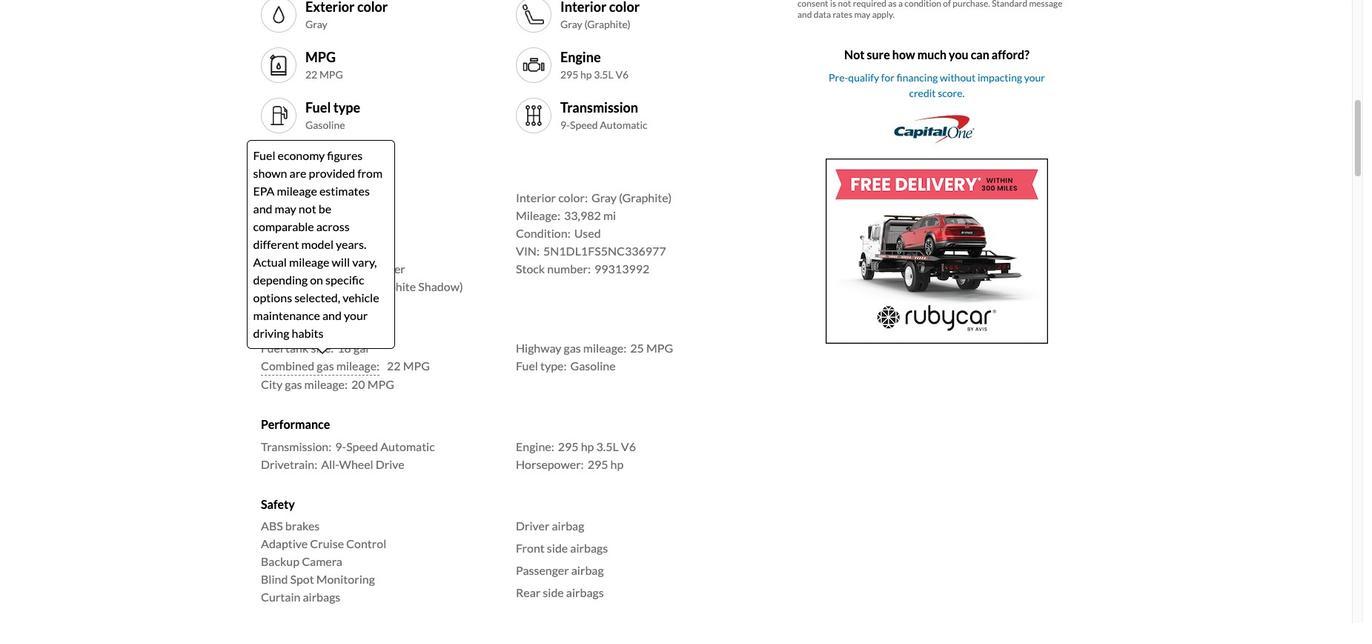 Task type: describe. For each thing, give the bounding box(es) containing it.
(graphite) inside interior color: gray (graphite) mileage: 33,982 mi condition: used vin: 5n1dl1fs5nc336977 stock number: 99313992
[[619, 191, 672, 205]]

interior color image
[[522, 3, 546, 27]]

are
[[290, 166, 307, 180]]

passenger
[[516, 563, 569, 578]]

much
[[918, 48, 947, 62]]

airbags for rear side airbags
[[566, 586, 604, 600]]

different
[[253, 237, 299, 252]]

fuel inside highway gas mileage: 25 mpg fuel type: gasoline
[[516, 359, 538, 373]]

/
[[346, 262, 350, 276]]

blind
[[261, 572, 288, 586]]

infiniti
[[297, 191, 343, 205]]

comparable
[[253, 220, 314, 234]]

driver airbag
[[516, 519, 585, 533]]

0 vertical spatial (graphite)
[[585, 18, 631, 30]]

not sure how much you can afford?
[[845, 48, 1030, 62]]

without
[[941, 71, 976, 84]]

safety
[[261, 497, 295, 511]]

combined
[[261, 359, 315, 373]]

from
[[358, 166, 383, 180]]

speed for transmission:
[[346, 439, 378, 454]]

years.
[[336, 237, 367, 252]]

highway
[[516, 341, 562, 356]]

model:
[[261, 209, 297, 223]]

credit
[[910, 87, 936, 100]]

can
[[971, 48, 990, 62]]

body
[[261, 262, 288, 276]]

mileage: for 25
[[584, 341, 627, 356]]

type: inside highway gas mileage: 25 mpg fuel type: gasoline
[[541, 359, 567, 373]]

fuel for fuel economy
[[261, 320, 284, 334]]

fuel for fuel economy figures shown are provided from epa mileage estimates and may not be comparable across different model years. actual mileage will vary, depending on specific options selected, vehicle maintenance and your driving habits
[[253, 148, 276, 163]]

shadow)
[[419, 280, 463, 294]]

cruise
[[310, 537, 344, 551]]

overview
[[261, 169, 313, 183]]

engine 295 hp 3.5l v6
[[561, 49, 629, 81]]

3.5l for engine:
[[597, 439, 619, 454]]

advertisement region
[[826, 159, 1049, 344]]

color: inside interior color: gray (graphite) mileage: 33,982 mi condition: used vin: 5n1dl1fs5nc336977 stock number: 99313992
[[559, 191, 588, 205]]

fuel for fuel type gasoline
[[306, 100, 331, 116]]

fuel economy figures shown are provided from epa mileage estimates and may not be comparable across different model years. actual mileage will vary, depending on specific options selected, vehicle maintenance and your driving habits tooltip
[[247, 140, 395, 349]]

on
[[310, 273, 323, 287]]

abs
[[261, 519, 283, 533]]

adaptive
[[261, 537, 308, 551]]

performance
[[261, 418, 330, 432]]

295 for engine:
[[558, 439, 579, 454]]

qualify
[[849, 71, 880, 84]]

gray (graphite)
[[561, 18, 631, 30]]

make:
[[261, 191, 293, 205]]

financing
[[897, 71, 939, 84]]

mpg inside highway gas mileage: 25 mpg fuel type: gasoline
[[647, 341, 674, 356]]

passenger airbag
[[516, 563, 604, 578]]

type
[[334, 100, 361, 116]]

2022
[[291, 226, 319, 240]]

habits
[[292, 326, 324, 341]]

economy for fuel economy figures shown are provided from epa mileage estimates and may not be comparable across different model years. actual mileage will vary, depending on specific options selected, vehicle maintenance and your driving habits
[[278, 148, 325, 163]]

all-
[[321, 457, 339, 471]]

transmission
[[561, 100, 639, 116]]

color: inside make: infiniti model: qx60 year: 2022 trim: luxe awd body type: suv / crossover exterior color: gray (graphite shadow)
[[306, 280, 336, 294]]

exterior
[[261, 280, 304, 294]]

selected,
[[295, 291, 341, 305]]

gasoline inside fuel type gasoline
[[306, 118, 345, 131]]

used
[[575, 226, 601, 240]]

rear
[[516, 586, 541, 600]]

transmission:
[[261, 439, 332, 454]]

pre-qualify for financing without impacting your credit score.
[[829, 71, 1046, 100]]

specific
[[326, 273, 364, 287]]

make: infiniti model: qx60 year: 2022 trim: luxe awd body type: suv / crossover exterior color: gray (graphite shadow)
[[261, 191, 463, 294]]

not
[[299, 202, 316, 216]]

condition:
[[516, 226, 571, 240]]

20
[[352, 378, 365, 392]]

engine image
[[522, 53, 546, 77]]

9- for transmission:
[[335, 439, 346, 454]]

engine:
[[516, 439, 555, 454]]

spot
[[290, 572, 314, 586]]

gal
[[354, 341, 369, 356]]

for
[[882, 71, 895, 84]]

size:
[[311, 341, 334, 356]]

1 vertical spatial mileage
[[289, 255, 330, 269]]

drivetrain:
[[261, 457, 318, 471]]

wheel
[[339, 457, 374, 471]]

1 vertical spatial and
[[323, 309, 342, 323]]

across
[[317, 220, 350, 234]]

abs brakes adaptive cruise control backup camera blind spot monitoring curtain airbags
[[261, 519, 387, 604]]

mi
[[604, 209, 616, 223]]

25
[[631, 341, 644, 356]]

shown
[[253, 166, 287, 180]]

city
[[261, 378, 283, 392]]

drive
[[376, 457, 405, 471]]

your inside pre-qualify for financing without impacting your credit score.
[[1025, 71, 1046, 84]]

gasoline inside highway gas mileage: 25 mpg fuel type: gasoline
[[571, 359, 616, 373]]

stock
[[516, 262, 545, 276]]

22 mpg
[[387, 359, 430, 373]]

vehicle
[[343, 291, 379, 305]]

how
[[893, 48, 916, 62]]

gray right exterior color 'image'
[[306, 18, 328, 30]]

actual
[[253, 255, 287, 269]]

be
[[319, 202, 332, 216]]



Task type: vqa. For each thing, say whether or not it's contained in the screenshot.
leftmost me
no



Task type: locate. For each thing, give the bounding box(es) containing it.
(graphite)
[[585, 18, 631, 30], [619, 191, 672, 205]]

mileage
[[277, 184, 317, 198], [289, 255, 330, 269]]

2 horizontal spatial gas
[[564, 341, 581, 356]]

mileage: left '25'
[[584, 341, 627, 356]]

mileage: for 20
[[305, 378, 348, 392]]

gray up engine
[[561, 18, 583, 30]]

2 vertical spatial 295
[[588, 457, 609, 471]]

0 vertical spatial v6
[[616, 68, 629, 81]]

side up passenger airbag
[[547, 541, 568, 555]]

0 vertical spatial side
[[547, 541, 568, 555]]

1 vertical spatial your
[[344, 309, 368, 323]]

control
[[346, 537, 387, 551]]

hp right 'horsepower:'
[[611, 457, 624, 471]]

33,982
[[564, 209, 601, 223]]

0 horizontal spatial and
[[253, 202, 273, 216]]

hp down engine
[[581, 68, 592, 81]]

backup
[[261, 555, 300, 569]]

0 horizontal spatial 9-
[[335, 439, 346, 454]]

0 vertical spatial gasoline
[[306, 118, 345, 131]]

mileage: inside highway gas mileage: 25 mpg fuel type: gasoline
[[584, 341, 627, 356]]

1 vertical spatial color:
[[306, 280, 336, 294]]

side
[[547, 541, 568, 555], [543, 586, 564, 600]]

impacting
[[978, 71, 1023, 84]]

mileage: down combined gas mileage:
[[305, 378, 348, 392]]

1 vertical spatial gasoline
[[571, 359, 616, 373]]

figures
[[327, 148, 363, 163]]

295 right 'horsepower:'
[[588, 457, 609, 471]]

year:
[[261, 226, 288, 240]]

3.5l for engine
[[594, 68, 614, 81]]

driver
[[516, 519, 550, 533]]

tank
[[286, 341, 309, 356]]

transmission: 9-speed automatic drivetrain: all-wheel drive
[[261, 439, 435, 471]]

speed inside transmission: 9-speed automatic drivetrain: all-wheel drive
[[346, 439, 378, 454]]

0 vertical spatial 3.5l
[[594, 68, 614, 81]]

highway gas mileage: 25 mpg fuel type: gasoline
[[516, 341, 674, 373]]

0 vertical spatial your
[[1025, 71, 1046, 84]]

1 horizontal spatial gas
[[317, 359, 334, 373]]

automatic for transmission
[[600, 118, 648, 131]]

speed down 'transmission'
[[570, 118, 598, 131]]

front side airbags
[[516, 541, 608, 555]]

side for rear
[[543, 586, 564, 600]]

type: inside make: infiniti model: qx60 year: 2022 trim: luxe awd body type: suv / crossover exterior color: gray (graphite shadow)
[[290, 262, 317, 276]]

side down passenger airbag
[[543, 586, 564, 600]]

0 vertical spatial 9-
[[561, 118, 570, 131]]

1 vertical spatial side
[[543, 586, 564, 600]]

speed for transmission
[[570, 118, 598, 131]]

color: down suv
[[306, 280, 336, 294]]

engine
[[561, 49, 601, 66]]

interior
[[516, 191, 556, 205]]

awd
[[318, 244, 347, 258]]

3.5l right engine: at the left bottom of the page
[[597, 439, 619, 454]]

1 vertical spatial speed
[[346, 439, 378, 454]]

your down afford?
[[1025, 71, 1046, 84]]

1 horizontal spatial color:
[[559, 191, 588, 205]]

gas down the size:
[[317, 359, 334, 373]]

and down selected,
[[323, 309, 342, 323]]

type: down highway
[[541, 359, 567, 373]]

options
[[253, 291, 292, 305]]

22 up city gas mileage: 20 mpg
[[387, 359, 401, 373]]

monitoring
[[316, 572, 375, 586]]

1 vertical spatial v6
[[621, 439, 636, 454]]

color:
[[559, 191, 588, 205], [306, 280, 336, 294]]

your
[[1025, 71, 1046, 84], [344, 309, 368, 323]]

will
[[332, 255, 350, 269]]

5n1dl1fs5nc336977
[[544, 244, 667, 258]]

295
[[561, 68, 579, 81], [558, 439, 579, 454], [588, 457, 609, 471]]

fuel economy figures shown are provided from epa mileage estimates and may not be comparable across different model years. actual mileage will vary, depending on specific options selected, vehicle maintenance and your driving habits
[[253, 148, 383, 341]]

economy inside fuel economy figures shown are provided from epa mileage estimates and may not be comparable across different model years. actual mileage will vary, depending on specific options selected, vehicle maintenance and your driving habits
[[278, 148, 325, 163]]

economy up are
[[278, 148, 325, 163]]

0 vertical spatial speed
[[570, 118, 598, 131]]

1 vertical spatial gas
[[317, 359, 334, 373]]

gas for highway
[[564, 341, 581, 356]]

camera
[[302, 555, 343, 569]]

0 horizontal spatial automatic
[[381, 439, 435, 454]]

(graphite) up engine
[[585, 18, 631, 30]]

1 vertical spatial mileage:
[[336, 359, 380, 373]]

1 vertical spatial hp
[[581, 439, 594, 454]]

0 horizontal spatial 22
[[306, 68, 318, 81]]

1 horizontal spatial 9-
[[561, 118, 570, 131]]

v6 for engine
[[616, 68, 629, 81]]

9- inside transmission: 9-speed automatic drivetrain: all-wheel drive
[[335, 439, 346, 454]]

fuel type gasoline
[[306, 100, 361, 131]]

0 horizontal spatial type:
[[290, 262, 317, 276]]

gas
[[564, 341, 581, 356], [317, 359, 334, 373], [285, 378, 302, 392]]

fuel economy
[[261, 320, 334, 334]]

(graphite
[[367, 280, 416, 294]]

airbag down front side airbags
[[572, 563, 604, 578]]

295 for engine
[[561, 68, 579, 81]]

0 vertical spatial color:
[[559, 191, 588, 205]]

gray inside make: infiniti model: qx60 year: 2022 trim: luxe awd body type: suv / crossover exterior color: gray (graphite shadow)
[[339, 280, 365, 294]]

1 horizontal spatial automatic
[[600, 118, 648, 131]]

0 horizontal spatial gasoline
[[306, 118, 345, 131]]

fuel left type
[[306, 100, 331, 116]]

hp for engine
[[581, 68, 592, 81]]

1 vertical spatial (graphite)
[[619, 191, 672, 205]]

0 vertical spatial mileage:
[[584, 341, 627, 356]]

transmission 9-speed automatic
[[561, 100, 648, 131]]

luxe
[[291, 244, 316, 258]]

and
[[253, 202, 273, 216], [323, 309, 342, 323]]

1 horizontal spatial your
[[1025, 71, 1046, 84]]

suv
[[320, 262, 343, 276]]

9- inside transmission 9-speed automatic
[[561, 118, 570, 131]]

fuel inside fuel economy figures shown are provided from epa mileage estimates and may not be comparable across different model years. actual mileage will vary, depending on specific options selected, vehicle maintenance and your driving habits
[[253, 148, 276, 163]]

9- right the transmission icon
[[561, 118, 570, 131]]

automatic for transmission:
[[381, 439, 435, 454]]

hp inside engine 295 hp 3.5l v6
[[581, 68, 592, 81]]

1 vertical spatial 3.5l
[[597, 439, 619, 454]]

0 vertical spatial economy
[[278, 148, 325, 163]]

curtain
[[261, 590, 301, 604]]

number:
[[548, 262, 591, 276]]

v6
[[616, 68, 629, 81], [621, 439, 636, 454]]

0 horizontal spatial color:
[[306, 280, 336, 294]]

fuel inside fuel type gasoline
[[306, 100, 331, 116]]

0 vertical spatial 295
[[561, 68, 579, 81]]

hp for engine:
[[581, 439, 594, 454]]

3.5l down engine
[[594, 68, 614, 81]]

fuel up shown
[[253, 148, 276, 163]]

1 horizontal spatial and
[[323, 309, 342, 323]]

1 vertical spatial 22
[[387, 359, 401, 373]]

fuel for fuel tank size: 18 gal
[[261, 341, 283, 356]]

1 horizontal spatial 22
[[387, 359, 401, 373]]

type:
[[290, 262, 317, 276], [541, 359, 567, 373]]

gas for combined
[[317, 359, 334, 373]]

0 horizontal spatial gas
[[285, 378, 302, 392]]

0 vertical spatial 22
[[306, 68, 318, 81]]

v6 inside engine 295 hp 3.5l v6
[[616, 68, 629, 81]]

0 vertical spatial type:
[[290, 262, 317, 276]]

0 vertical spatial airbag
[[552, 519, 585, 533]]

automatic inside transmission 9-speed automatic
[[600, 118, 648, 131]]

crossover
[[352, 262, 406, 276]]

295 down engine
[[561, 68, 579, 81]]

gray down /
[[339, 280, 365, 294]]

0 vertical spatial hp
[[581, 68, 592, 81]]

afford?
[[992, 48, 1030, 62]]

airbags inside abs brakes adaptive cruise control backup camera blind spot monitoring curtain airbags
[[303, 590, 341, 604]]

exterior color image
[[267, 3, 291, 27]]

gray up the mi
[[592, 191, 617, 205]]

speed inside transmission 9-speed automatic
[[570, 118, 598, 131]]

speed up wheel
[[346, 439, 378, 454]]

model
[[302, 237, 334, 252]]

sure
[[867, 48, 891, 62]]

mpg
[[306, 49, 336, 66], [320, 68, 343, 81], [647, 341, 674, 356], [403, 359, 430, 373], [368, 378, 395, 392]]

gas for city
[[285, 378, 302, 392]]

3.5l inside engine: 295 hp 3.5l v6 horsepower: 295 hp
[[597, 439, 619, 454]]

trim:
[[261, 244, 288, 258]]

provided
[[309, 166, 355, 180]]

mpg 22 mpg
[[306, 49, 343, 81]]

fuel type image
[[267, 104, 291, 128]]

epa
[[253, 184, 275, 198]]

economy up fuel tank size: 18 gal at the bottom left of the page
[[286, 320, 334, 334]]

vin:
[[516, 244, 540, 258]]

0 horizontal spatial your
[[344, 309, 368, 323]]

1 vertical spatial 9-
[[335, 439, 346, 454]]

(graphite) up 5n1dl1fs5nc336977
[[619, 191, 672, 205]]

brakes
[[285, 519, 320, 533]]

1 vertical spatial type:
[[541, 359, 567, 373]]

horsepower:
[[516, 457, 584, 471]]

airbags down passenger airbag
[[566, 586, 604, 600]]

city gas mileage: 20 mpg
[[261, 378, 395, 392]]

mpg image
[[267, 53, 291, 77]]

gas down combined at left
[[285, 378, 302, 392]]

pre-
[[829, 71, 849, 84]]

295 up 'horsepower:'
[[558, 439, 579, 454]]

airbag for driver airbag
[[552, 519, 585, 533]]

fuel down the 'options'
[[261, 320, 284, 334]]

engine: 295 hp 3.5l v6 horsepower: 295 hp
[[516, 439, 636, 471]]

fuel tank size: 18 gal
[[261, 341, 369, 356]]

estimates
[[320, 184, 370, 198]]

1 vertical spatial airbag
[[572, 563, 604, 578]]

qx60
[[301, 209, 332, 223]]

3.5l inside engine 295 hp 3.5l v6
[[594, 68, 614, 81]]

maintenance
[[253, 309, 320, 323]]

hp up 'horsepower:'
[[581, 439, 594, 454]]

0 vertical spatial and
[[253, 202, 273, 216]]

automatic inside transmission: 9-speed automatic drivetrain: all-wheel drive
[[381, 439, 435, 454]]

side for front
[[547, 541, 568, 555]]

2 vertical spatial hp
[[611, 457, 624, 471]]

1 horizontal spatial gasoline
[[571, 359, 616, 373]]

may
[[275, 202, 297, 216]]

and down epa
[[253, 202, 273, 216]]

airbag
[[552, 519, 585, 533], [572, 563, 604, 578]]

airbag up front side airbags
[[552, 519, 585, 533]]

0 vertical spatial automatic
[[600, 118, 648, 131]]

airbags up passenger airbag
[[571, 541, 608, 555]]

your inside fuel economy figures shown are provided from epa mileage estimates and may not be comparable across different model years. actual mileage will vary, depending on specific options selected, vehicle maintenance and your driving habits
[[344, 309, 368, 323]]

transmission image
[[522, 104, 546, 128]]

score.
[[938, 87, 965, 100]]

gas inside highway gas mileage: 25 mpg fuel type: gasoline
[[564, 341, 581, 356]]

front
[[516, 541, 545, 555]]

2 vertical spatial gas
[[285, 378, 302, 392]]

fuel
[[306, 100, 331, 116], [253, 148, 276, 163], [261, 320, 284, 334], [261, 341, 283, 356], [516, 359, 538, 373]]

1 horizontal spatial type:
[[541, 359, 567, 373]]

1 horizontal spatial speed
[[570, 118, 598, 131]]

0 vertical spatial gas
[[564, 341, 581, 356]]

mileage up on in the left top of the page
[[289, 255, 330, 269]]

v6 inside engine: 295 hp 3.5l v6 horsepower: 295 hp
[[621, 439, 636, 454]]

2 vertical spatial mileage:
[[305, 378, 348, 392]]

airbags for front side airbags
[[571, 541, 608, 555]]

mileage down are
[[277, 184, 317, 198]]

interior color: gray (graphite) mileage: 33,982 mi condition: used vin: 5n1dl1fs5nc336977 stock number: 99313992
[[516, 191, 672, 276]]

airbag for passenger airbag
[[572, 563, 604, 578]]

22 right mpg image
[[306, 68, 318, 81]]

fuel down highway
[[516, 359, 538, 373]]

combined gas mileage:
[[261, 359, 380, 373]]

0 horizontal spatial speed
[[346, 439, 378, 454]]

airbags down spot
[[303, 590, 341, 604]]

automatic down 'transmission'
[[600, 118, 648, 131]]

mileage:
[[584, 341, 627, 356], [336, 359, 380, 373], [305, 378, 348, 392]]

22 inside mpg 22 mpg
[[306, 68, 318, 81]]

economy for fuel economy
[[286, 320, 334, 334]]

3.5l
[[594, 68, 614, 81], [597, 439, 619, 454]]

gray inside interior color: gray (graphite) mileage: 33,982 mi condition: used vin: 5n1dl1fs5nc336977 stock number: 99313992
[[592, 191, 617, 205]]

9- for transmission
[[561, 118, 570, 131]]

gas right highway
[[564, 341, 581, 356]]

fuel down driving
[[261, 341, 283, 356]]

v6 for engine:
[[621, 439, 636, 454]]

type: down "luxe"
[[290, 262, 317, 276]]

color: up 33,982 in the top of the page
[[559, 191, 588, 205]]

mileage: down the gal
[[336, 359, 380, 373]]

9- up all- on the left bottom of the page
[[335, 439, 346, 454]]

295 inside engine 295 hp 3.5l v6
[[561, 68, 579, 81]]

0 vertical spatial mileage
[[277, 184, 317, 198]]

1 vertical spatial economy
[[286, 320, 334, 334]]

automatic up drive
[[381, 439, 435, 454]]

vary,
[[352, 255, 377, 269]]

your down vehicle
[[344, 309, 368, 323]]

1 vertical spatial 295
[[558, 439, 579, 454]]

1 vertical spatial automatic
[[381, 439, 435, 454]]



